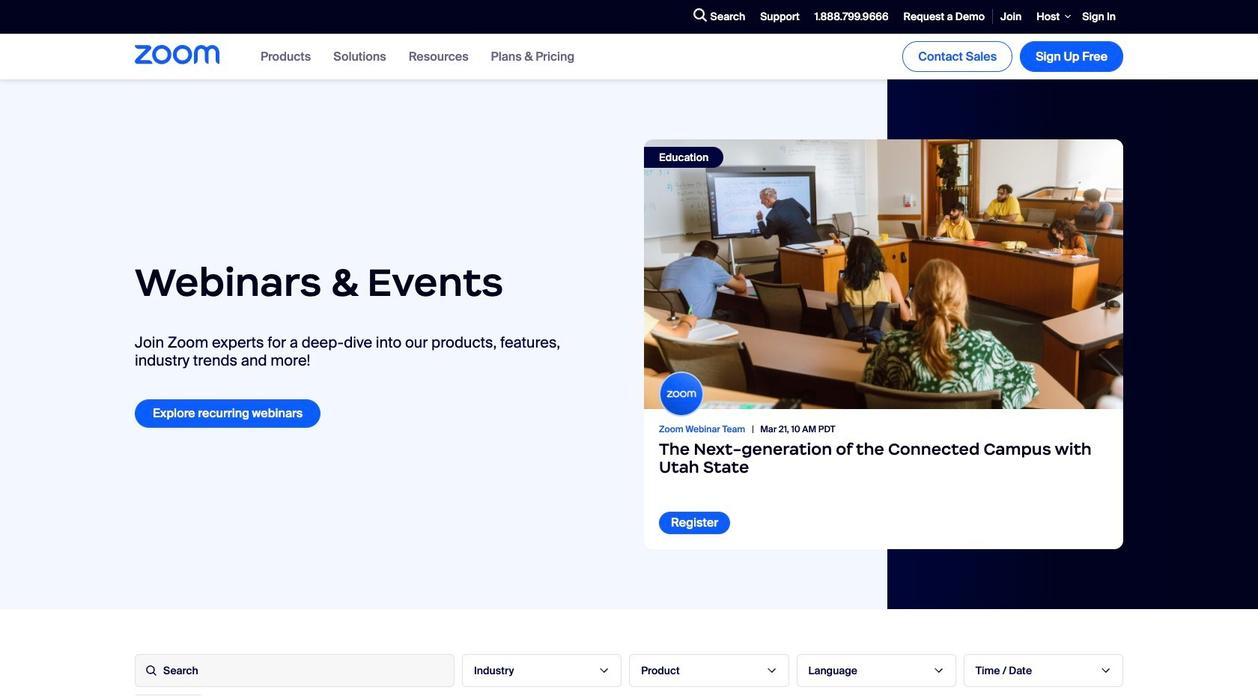 Task type: vqa. For each thing, say whether or not it's contained in the screenshot.
left join
no



Task type: describe. For each thing, give the bounding box(es) containing it.
Search field
[[135, 654, 455, 687]]



Task type: locate. For each thing, give the bounding box(es) containing it.
zoom webinar team image
[[661, 373, 703, 415]]

edu-higher ed_experiences_6 image
[[644, 139, 1124, 409]]

search image
[[694, 9, 707, 22], [694, 9, 707, 22]]

zoom logo image
[[135, 45, 220, 65]]

None search field
[[639, 5, 690, 29]]



